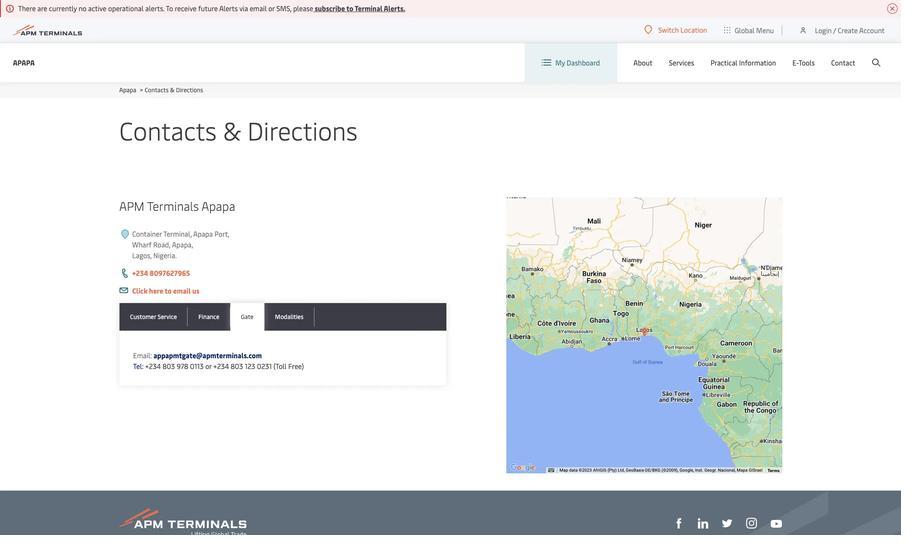 Task type: vqa. For each thing, say whether or not it's contained in the screenshot.
able
no



Task type: describe. For each thing, give the bounding box(es) containing it.
0 horizontal spatial &
[[170, 86, 175, 94]]

about
[[634, 58, 653, 67]]

nigeria.
[[153, 251, 177, 260]]

twitter image
[[722, 519, 732, 529]]

mapa
[[737, 468, 748, 473]]

alerts.
[[145, 3, 164, 13]]

gate
[[241, 313, 254, 321]]

terminal,
[[163, 229, 192, 239]]

linkedin image
[[698, 519, 708, 529]]

here
[[149, 286, 163, 296]]

switch
[[658, 25, 679, 35]]

instagram image
[[746, 518, 757, 529]]

customer service button
[[119, 303, 188, 331]]

2 803 from the left
[[231, 362, 243, 371]]

us
[[192, 286, 199, 296]]

0 horizontal spatial email
[[173, 286, 191, 296]]

practical information
[[711, 58, 776, 67]]

create
[[838, 25, 858, 35]]

facebook image
[[674, 519, 684, 529]]

practical
[[711, 58, 738, 67]]

services button
[[669, 43, 694, 82]]

1 horizontal spatial email
[[250, 3, 267, 13]]

wharf
[[132, 240, 152, 249]]

1 803 from the left
[[163, 362, 175, 371]]

subscribe
[[315, 3, 345, 13]]

are
[[37, 3, 47, 13]]

youtube image
[[771, 520, 782, 528]]

via
[[239, 3, 248, 13]]

subscribe to terminal alerts. link
[[313, 3, 405, 13]]

apapa inside container terminal, apapa port, wharf road, apapa, lagos, nigeria.
[[193, 229, 213, 239]]

google image
[[508, 463, 537, 474]]

+234 8097627965
[[132, 268, 190, 278]]

nacional,
[[718, 468, 736, 473]]

map region
[[501, 178, 832, 510]]

terms link
[[768, 468, 780, 474]]

menu
[[756, 25, 774, 35]]

there are currently no active operational alerts. to receive future alerts via email or sms, please subscribe to terminal alerts.
[[18, 3, 405, 13]]

linkedin__x28_alt_x29__3_ link
[[698, 518, 708, 529]]

no
[[79, 3, 86, 13]]

afrigis
[[593, 468, 607, 473]]

road,
[[153, 240, 171, 249]]

finance button
[[188, 303, 230, 331]]

my
[[556, 58, 565, 67]]

login / create account link
[[799, 17, 885, 43]]

gate tab panel
[[119, 331, 447, 386]]

close alert image
[[887, 3, 898, 14]]

geobasis-
[[626, 468, 645, 473]]

0 vertical spatial apapa link
[[13, 57, 35, 68]]

+234 down appapmtgate@apmterminals.com
[[213, 362, 229, 371]]

global menu button
[[716, 17, 783, 43]]

customer
[[130, 313, 156, 321]]

my dashboard button
[[542, 43, 600, 82]]

0231
[[257, 362, 272, 371]]

location
[[681, 25, 707, 35]]

contact button
[[831, 43, 856, 82]]

about button
[[634, 43, 653, 82]]

email:
[[133, 351, 152, 360]]

0 vertical spatial or
[[268, 3, 275, 13]]

e-tools
[[793, 58, 815, 67]]

apm
[[119, 198, 144, 214]]

1 vertical spatial contacts
[[119, 113, 217, 147]]

there
[[18, 3, 36, 13]]

contact
[[831, 58, 856, 67]]

lagos,
[[132, 251, 152, 260]]

future
[[198, 3, 218, 13]]

services
[[669, 58, 694, 67]]

apm terminals apapa
[[119, 198, 235, 214]]

modalities
[[275, 313, 304, 321]]

finance
[[199, 313, 219, 321]]

shape link
[[674, 518, 684, 529]]

978
[[177, 362, 188, 371]]

e-tools button
[[793, 43, 815, 82]]

email: appapmtgate@apmterminals.com tel: +234 803 978 0113 or +234 803 123 0231 (toll free)
[[133, 351, 304, 371]]

instagram link
[[746, 518, 757, 529]]

0113
[[190, 362, 204, 371]]

please
[[293, 3, 313, 13]]

apapa > contacts & directions
[[119, 86, 203, 94]]

you tube link
[[771, 518, 782, 529]]



Task type: locate. For each thing, give the bounding box(es) containing it.
contacts down apapa > contacts & directions on the top left of the page
[[119, 113, 217, 147]]

8097627965
[[150, 268, 190, 278]]

my dashboard
[[556, 58, 600, 67]]

contacts right >
[[145, 86, 169, 94]]

803 left "978"
[[163, 362, 175, 371]]

to left terminal
[[346, 3, 353, 13]]

contacts & directions
[[119, 113, 358, 147]]

dashboard
[[567, 58, 600, 67]]

active
[[88, 3, 106, 13]]

to right the here
[[165, 286, 172, 296]]

terminal
[[355, 3, 383, 13]]

click
[[132, 286, 148, 296]]

directions
[[176, 86, 203, 94], [247, 113, 358, 147]]

gisrael
[[749, 468, 763, 473]]

+234
[[132, 268, 148, 278], [145, 362, 161, 371], [213, 362, 229, 371]]

or left sms,
[[268, 3, 275, 13]]

terminals
[[147, 198, 199, 214]]

email
[[250, 3, 267, 13], [173, 286, 191, 296]]

apapa
[[13, 58, 35, 67], [119, 86, 136, 94], [202, 198, 235, 214], [193, 229, 213, 239]]

©2023
[[579, 468, 592, 473]]

click here to email us link
[[132, 286, 199, 296]]

gate button
[[230, 303, 264, 331]]

123
[[245, 362, 255, 371]]

(©2009),
[[662, 468, 679, 473]]

alerts.
[[384, 3, 405, 13]]

modalities button
[[264, 303, 314, 331]]

(pty)
[[608, 468, 617, 473]]

receive
[[175, 3, 197, 13]]

email left us
[[173, 286, 191, 296]]

inst.
[[695, 468, 704, 473]]

0 vertical spatial contacts
[[145, 86, 169, 94]]

1 horizontal spatial to
[[346, 3, 353, 13]]

container terminal, apapa port, wharf road, apapa, lagos, nigeria.
[[132, 229, 230, 260]]

terms
[[768, 468, 780, 474]]

tab list
[[119, 303, 447, 331]]

e-
[[793, 58, 799, 67]]

currently
[[49, 3, 77, 13]]

global
[[735, 25, 755, 35]]

click here to email us
[[132, 286, 199, 296]]

free)
[[288, 362, 304, 371]]

appapmtgate@apmterminals.com
[[154, 351, 262, 360]]

customer service
[[130, 313, 177, 321]]

0 vertical spatial directions
[[176, 86, 203, 94]]

803 left 123
[[231, 362, 243, 371]]

to
[[166, 3, 173, 13]]

contacts
[[145, 86, 169, 94], [119, 113, 217, 147]]

email right via
[[250, 3, 267, 13]]

/
[[833, 25, 836, 35]]

google,
[[680, 468, 694, 473]]

de/bkg
[[645, 468, 661, 473]]

0 vertical spatial to
[[346, 3, 353, 13]]

operational
[[108, 3, 144, 13]]

1 vertical spatial directions
[[247, 113, 358, 147]]

1 horizontal spatial 803
[[231, 362, 243, 371]]

global menu
[[735, 25, 774, 35]]

0 horizontal spatial to
[[165, 286, 172, 296]]

or
[[268, 3, 275, 13], [205, 362, 212, 371]]

switch location button
[[645, 25, 707, 35]]

1 vertical spatial apapa link
[[119, 86, 136, 94]]

tel:
[[133, 362, 144, 371]]

>
[[140, 86, 143, 94]]

tools
[[799, 58, 815, 67]]

1 vertical spatial or
[[205, 362, 212, 371]]

0 horizontal spatial 803
[[163, 362, 175, 371]]

keyboard shortcuts image
[[548, 469, 555, 472]]

0 vertical spatial email
[[250, 3, 267, 13]]

login
[[815, 25, 832, 35]]

container
[[132, 229, 162, 239]]

1 horizontal spatial directions
[[247, 113, 358, 147]]

sms,
[[276, 3, 292, 13]]

1 horizontal spatial &
[[223, 113, 241, 147]]

service
[[158, 313, 177, 321]]

1 vertical spatial email
[[173, 286, 191, 296]]

0 horizontal spatial or
[[205, 362, 212, 371]]

port,
[[214, 229, 230, 239]]

1 horizontal spatial or
[[268, 3, 275, 13]]

data
[[569, 468, 578, 473]]

+234 right tel:
[[145, 362, 161, 371]]

geogr.
[[705, 468, 717, 473]]

alerts
[[219, 3, 238, 13]]

or inside email: appapmtgate@apmterminals.com tel: +234 803 978 0113 or +234 803 123 0231 (toll free)
[[205, 362, 212, 371]]

1 vertical spatial &
[[223, 113, 241, 147]]

information
[[739, 58, 776, 67]]

login / create account
[[815, 25, 885, 35]]

(toll
[[274, 362, 287, 371]]

0 vertical spatial &
[[170, 86, 175, 94]]

+234 up click
[[132, 268, 148, 278]]

apmt footer logo image
[[119, 508, 246, 535]]

practical information button
[[711, 43, 776, 82]]

fill 44 link
[[722, 518, 732, 529]]

0 horizontal spatial directions
[[176, 86, 203, 94]]

map data ©2023 afrigis (pty) ltd, geobasis-de/bkg (©2009), google, inst. geogr. nacional, mapa gisrael
[[560, 468, 763, 473]]

0 horizontal spatial apapa link
[[13, 57, 35, 68]]

+234 8097627965 link
[[132, 268, 190, 278]]

1 vertical spatial to
[[165, 286, 172, 296]]

or down appapmtgate@apmterminals.com
[[205, 362, 212, 371]]

1 horizontal spatial apapa link
[[119, 86, 136, 94]]

map
[[560, 468, 568, 473]]

switch location
[[658, 25, 707, 35]]

tab list containing customer service
[[119, 303, 447, 331]]

apapa,
[[172, 240, 193, 249]]

appapmtgate@apmterminals.com link
[[154, 351, 262, 360]]

803
[[163, 362, 175, 371], [231, 362, 243, 371]]



